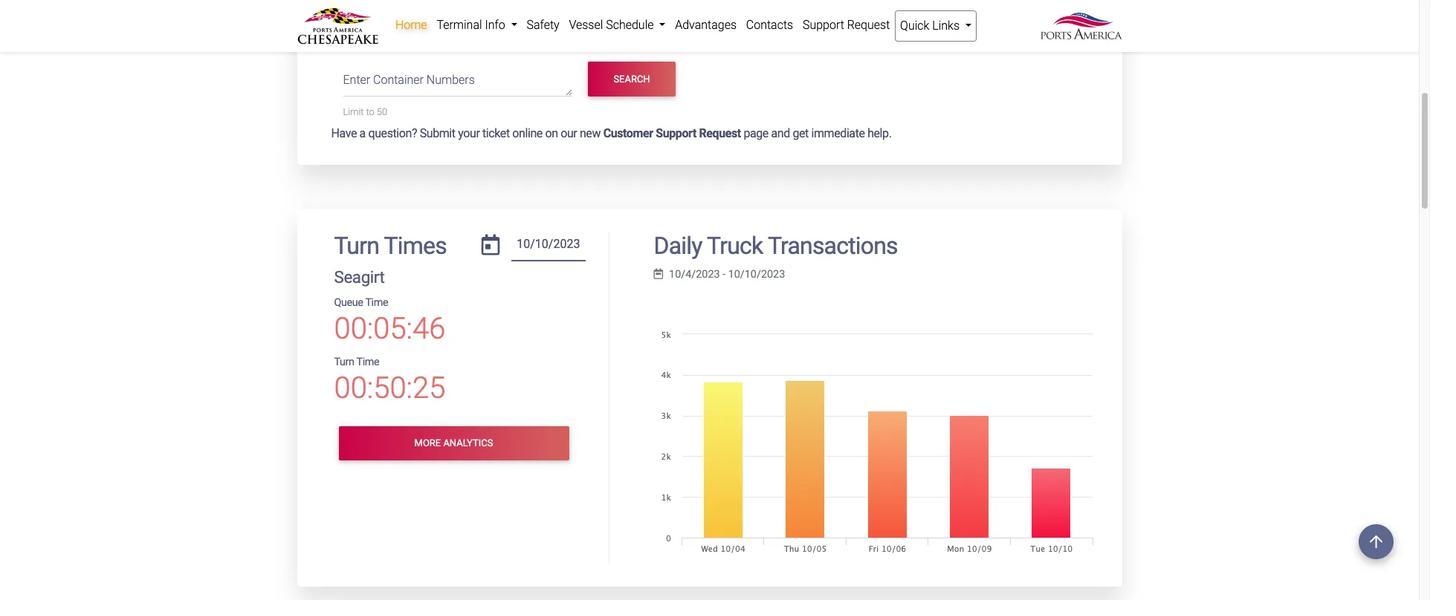 Task type: vqa. For each thing, say whether or not it's contained in the screenshot.
the Time
yes



Task type: locate. For each thing, give the bounding box(es) containing it.
10/4/2023 - 10/10/2023
[[669, 268, 785, 281]]

0 vertical spatial request
[[848, 18, 890, 32]]

0 vertical spatial turn
[[334, 232, 379, 261]]

time
[[365, 297, 388, 309], [357, 356, 379, 369]]

turn for turn time 00:50:25
[[334, 356, 354, 369]]

seagirt
[[334, 268, 385, 287]]

limit
[[343, 106, 364, 118]]

1 availability from the left
[[400, 15, 453, 29]]

a
[[360, 127, 366, 141]]

turn up seagirt
[[334, 232, 379, 261]]

customer support request link
[[604, 127, 741, 141]]

time inside the turn time 00:50:25
[[357, 356, 379, 369]]

1 horizontal spatial support
[[803, 18, 845, 32]]

request left "page"
[[699, 127, 741, 141]]

0 horizontal spatial request
[[699, 127, 741, 141]]

support
[[803, 18, 845, 32], [656, 127, 697, 141]]

turn
[[334, 232, 379, 261], [334, 356, 354, 369]]

home
[[396, 18, 427, 32]]

eir
[[787, 15, 803, 29]]

availability
[[400, 15, 453, 29], [547, 15, 600, 29]]

0 horizontal spatial support
[[656, 127, 697, 141]]

0 vertical spatial time
[[365, 297, 388, 309]]

0 horizontal spatial availability
[[400, 15, 453, 29]]

limit to 50
[[343, 106, 387, 118]]

time right queue
[[365, 297, 388, 309]]

to
[[366, 106, 375, 118]]

availability for container availability
[[400, 15, 453, 29]]

ticket
[[483, 127, 510, 141]]

time inside queue time 00:05:46
[[365, 297, 388, 309]]

request right reprint
[[848, 18, 890, 32]]

help.
[[868, 127, 892, 141]]

and
[[772, 127, 790, 141]]

domestic equipment/cargo
[[933, 15, 1070, 29]]

quick links link
[[895, 10, 977, 42]]

our
[[561, 127, 577, 141]]

container up the enter
[[349, 15, 398, 29]]

domestic equipment/cargo link
[[915, 9, 1088, 38]]

1 vertical spatial container
[[373, 73, 424, 87]]

container up 50
[[373, 73, 424, 87]]

2 turn from the top
[[334, 356, 354, 369]]

booking/edo
[[641, 15, 709, 29]]

support request
[[803, 18, 890, 32]]

50
[[377, 106, 387, 118]]

terminal info
[[437, 18, 508, 32]]

immediate
[[812, 127, 865, 141]]

enter
[[343, 73, 370, 87]]

1 vertical spatial time
[[357, 356, 379, 369]]

time up 00:50:25
[[357, 356, 379, 369]]

2 availability from the left
[[547, 15, 600, 29]]

00:05:46
[[334, 311, 446, 346]]

have
[[331, 127, 357, 141]]

new
[[580, 127, 601, 141]]

have a question? submit your ticket online on our new customer support request page and get immediate help.
[[331, 127, 892, 141]]

question?
[[368, 127, 417, 141]]

reprint
[[806, 15, 842, 29]]

links
[[933, 19, 960, 33]]

1 vertical spatial support
[[656, 127, 697, 141]]

home link
[[391, 10, 432, 40]]

10/4/2023
[[669, 268, 720, 281]]

container availability
[[349, 15, 453, 29]]

your
[[458, 127, 480, 141]]

turn up 00:50:25
[[334, 356, 354, 369]]

1 turn from the top
[[334, 232, 379, 261]]

quick links
[[901, 19, 963, 33]]

eir reprint
[[787, 15, 842, 29]]

turn times
[[334, 232, 447, 261]]

times
[[384, 232, 447, 261]]

booking/edo link
[[623, 9, 769, 36]]

None text field
[[511, 232, 586, 262]]

advantages
[[675, 18, 737, 32]]

time for 00:50:25
[[357, 356, 379, 369]]

container
[[349, 15, 398, 29], [373, 73, 424, 87]]

1 horizontal spatial availability
[[547, 15, 600, 29]]

0 vertical spatial support
[[803, 18, 845, 32]]

request
[[848, 18, 890, 32], [699, 127, 741, 141]]

breakbulk availability
[[495, 15, 600, 29]]

info
[[485, 18, 505, 32]]

breakbulk availability link
[[477, 9, 623, 36]]

vessel schedule link
[[564, 10, 671, 40]]

1 vertical spatial turn
[[334, 356, 354, 369]]

turn inside the turn time 00:50:25
[[334, 356, 354, 369]]



Task type: describe. For each thing, give the bounding box(es) containing it.
daily
[[654, 232, 702, 261]]

more analytics link
[[339, 427, 569, 461]]

time for 00:05:46
[[365, 297, 388, 309]]

more
[[415, 438, 441, 449]]

terminal info link
[[432, 10, 522, 40]]

customer
[[604, 127, 653, 141]]

eir reprint link
[[769, 9, 915, 36]]

online
[[513, 127, 543, 141]]

on
[[545, 127, 558, 141]]

truck
[[707, 232, 763, 261]]

more analytics
[[415, 438, 493, 449]]

1 vertical spatial request
[[699, 127, 741, 141]]

availability for breakbulk availability
[[547, 15, 600, 29]]

calendar week image
[[654, 269, 663, 280]]

queue time 00:05:46
[[334, 297, 446, 346]]

turn for turn times
[[334, 232, 379, 261]]

search
[[614, 73, 650, 85]]

queue
[[334, 297, 363, 309]]

daily truck transactions
[[654, 232, 898, 261]]

quick
[[901, 19, 930, 33]]

Enter Container Numbers text field
[[343, 71, 573, 97]]

numbers
[[427, 73, 475, 87]]

terminal
[[437, 18, 482, 32]]

-
[[723, 268, 726, 281]]

support request link
[[798, 10, 895, 40]]

safety link
[[522, 10, 564, 40]]

schedule
[[606, 18, 654, 32]]

0 vertical spatial container
[[349, 15, 398, 29]]

container availability link
[[331, 9, 477, 36]]

breakbulk
[[495, 15, 545, 29]]

1 horizontal spatial request
[[848, 18, 890, 32]]

go to top image
[[1359, 525, 1394, 560]]

vessel
[[569, 18, 603, 32]]

submit
[[420, 127, 456, 141]]

page
[[744, 127, 769, 141]]

get
[[793, 127, 809, 141]]

contacts link
[[742, 10, 798, 40]]

analytics
[[443, 438, 493, 449]]

advantages link
[[671, 10, 742, 40]]

turn time 00:50:25
[[334, 356, 446, 406]]

calendar day image
[[482, 235, 500, 256]]

enter container numbers
[[343, 73, 475, 87]]

equipment/cargo
[[984, 15, 1070, 29]]

domestic
[[933, 15, 981, 29]]

safety
[[527, 18, 560, 32]]

transactions
[[768, 232, 898, 261]]

vessel schedule
[[569, 18, 657, 32]]

contacts
[[746, 18, 794, 32]]

search button
[[588, 62, 676, 96]]

00:50:25
[[334, 371, 446, 406]]

10/10/2023
[[729, 268, 785, 281]]



